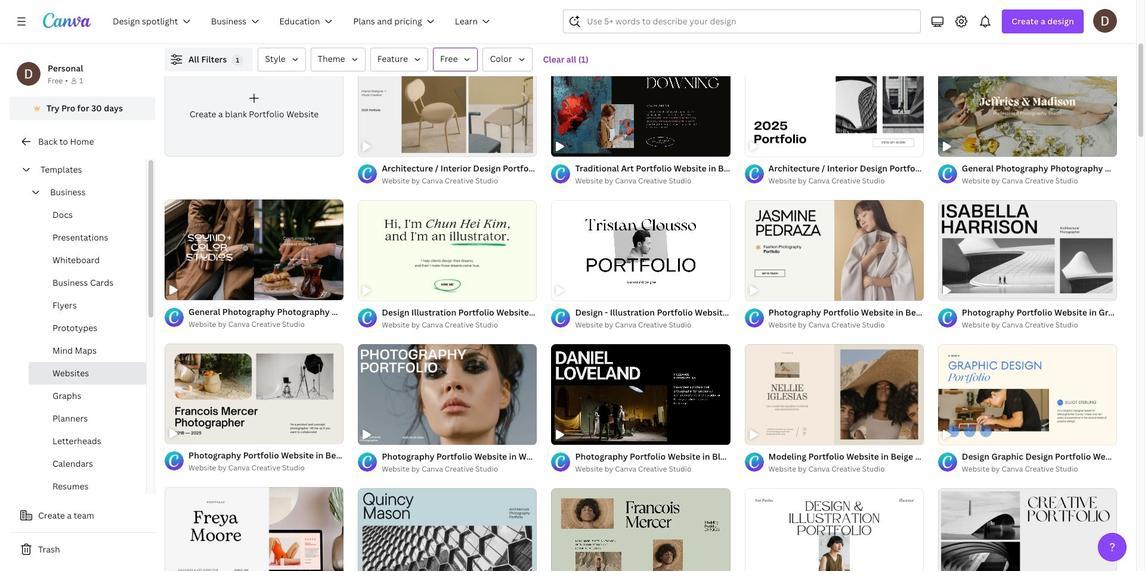 Task type: describe. For each thing, give the bounding box(es) containing it.
1 filter options selected element
[[232, 54, 244, 66]]

create a blank portfolio website element
[[165, 56, 344, 157]]

Search search field
[[587, 10, 913, 33]]



Task type: vqa. For each thing, say whether or not it's contained in the screenshot.
Notes button
no



Task type: locate. For each thing, give the bounding box(es) containing it.
None search field
[[563, 10, 921, 33]]

top level navigation element
[[105, 10, 503, 33]]

dirk hardpeck image
[[1093, 9, 1117, 33]]



